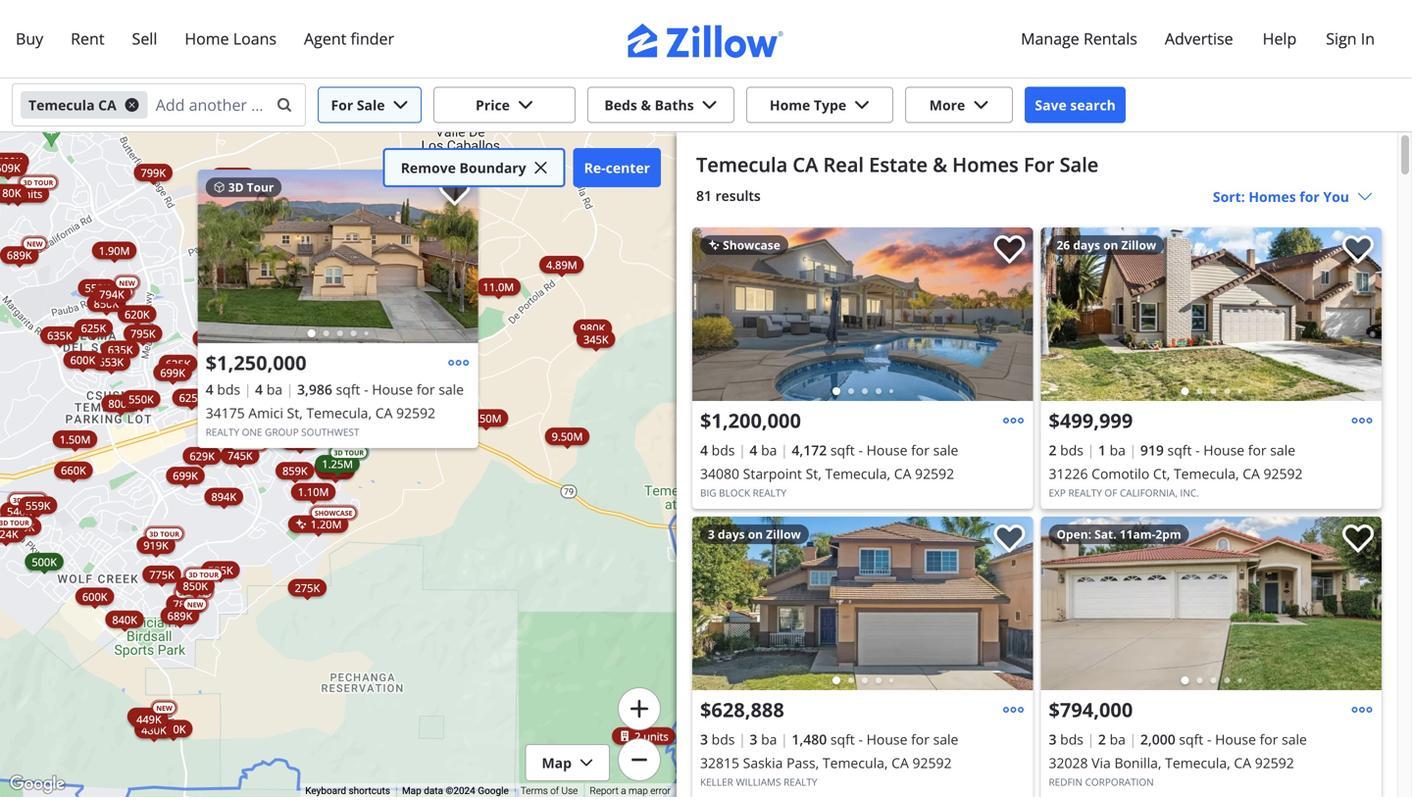 Task type: locate. For each thing, give the bounding box(es) containing it.
859k
[[282, 464, 308, 478]]

sale for $628,888
[[933, 730, 958, 749]]

zillow down starpoint
[[766, 526, 801, 542]]

11am-
[[1120, 526, 1156, 542]]

map button
[[525, 744, 610, 782]]

plus image
[[629, 699, 650, 719]]

finder
[[351, 28, 394, 49]]

629k link
[[183, 447, 222, 465]]

- up "34080 starpoint st, temecula, ca 92592" link
[[858, 441, 863, 459]]

1.50m link up 660k link
[[53, 431, 97, 448]]

chevron right image inside property images, use arrow keys to navigate, image 1 of 14 group
[[1348, 303, 1372, 326]]

550k down 653k link
[[129, 392, 154, 406]]

tour
[[247, 179, 274, 195]]

home inside the main navigation
[[185, 28, 229, 49]]

ba up the amici
[[266, 380, 283, 399]]

2 vertical spatial 625k link
[[172, 389, 211, 407]]

1 horizontal spatial save this home image
[[994, 235, 1025, 264]]

on down block
[[748, 526, 763, 542]]

600k link
[[63, 351, 102, 369], [75, 588, 114, 605]]

chevron down image for sort: homes for you
[[1357, 189, 1373, 204]]

temecula,
[[306, 404, 372, 422], [825, 464, 891, 483], [1174, 464, 1239, 483], [823, 754, 888, 772], [1165, 754, 1230, 772]]

save this home image down the remove boundary
[[439, 178, 470, 206]]

chevron down image
[[973, 97, 989, 113], [580, 756, 593, 770]]

temecula inside filters "element"
[[28, 96, 95, 114]]

800k down 653k link
[[108, 396, 133, 411]]

chevron down image for beds & baths
[[702, 97, 717, 113]]

close image
[[534, 161, 548, 175]]

chevron left image for $1,200,000
[[702, 303, 726, 326]]

days
[[1073, 237, 1100, 253], [718, 526, 745, 542]]

for up "34080 starpoint st, temecula, ca 92592" link
[[911, 441, 930, 459]]

sqft for $794,000
[[1179, 730, 1203, 749]]

$794,000
[[1049, 696, 1133, 723]]

homes left for
[[952, 151, 1019, 178]]

1 vertical spatial map
[[402, 785, 421, 797]]

3d inside 3d tour 1.25m
[[334, 448, 343, 458]]

on right 26
[[1103, 237, 1118, 253]]

1 3 bds from the left
[[700, 730, 735, 749]]

653k
[[99, 355, 124, 369]]

ba up starpoint
[[761, 441, 777, 459]]

0 vertical spatial 4 bds
[[206, 380, 240, 399]]

1 horizontal spatial 550k link
[[122, 390, 161, 408]]

550k link down '1.90m'
[[78, 279, 117, 297]]

save this home image
[[439, 178, 470, 206], [994, 235, 1025, 264]]

0 horizontal spatial 1.25m
[[322, 457, 353, 471]]

635k left the 635k 653k
[[47, 328, 72, 343]]

property images, use arrow keys to navigate, image 1 of 59 group
[[1041, 517, 1382, 695]]

1 horizontal spatial 3 bds
[[1049, 730, 1084, 749]]

0 horizontal spatial 3 bds
[[700, 730, 735, 749]]

chevron left image inside property images, use arrow keys to navigate, image 1 of 14 group
[[1051, 303, 1074, 326]]

bds up "32028"
[[1060, 730, 1084, 749]]

0 vertical spatial units
[[17, 187, 42, 201]]

house for $628,888
[[866, 730, 907, 749]]

1 horizontal spatial 689k
[[167, 608, 192, 623]]

0 vertical spatial st,
[[287, 404, 303, 422]]

798k
[[174, 597, 199, 612]]

house for $1,200,000
[[866, 441, 907, 459]]

2 inside map region
[[635, 729, 641, 744]]

3d inside 3d tour 850k 600k
[[189, 570, 198, 580]]

remove boundary
[[401, 158, 526, 177]]

st, up group
[[287, 404, 303, 422]]

3 bds up 32815
[[700, 730, 735, 749]]

1 vertical spatial temecula
[[696, 151, 788, 178]]

save this home button for $794,000
[[1327, 517, 1382, 572]]

temecula, down 4,172 sqft
[[825, 464, 891, 483]]

agent finder
[[304, 28, 394, 49]]

0 horizontal spatial on
[[748, 526, 763, 542]]

3d tour 769k
[[200, 323, 235, 346]]

units down 509k link
[[17, 187, 42, 201]]

- house for sale inside map region
[[364, 380, 464, 399]]

- house for sale up "34080 starpoint st, temecula, ca 92592" link
[[858, 441, 958, 459]]

sale for $794,000
[[1282, 730, 1307, 749]]

699k down 629k link
[[173, 468, 198, 483]]

ba inside map region
[[266, 380, 283, 399]]

1 vertical spatial 550k
[[129, 392, 154, 406]]

0 horizontal spatial home
[[185, 28, 229, 49]]

house up '34175 amici st, temecula, ca 92592' link
[[372, 380, 413, 399]]

help link
[[1249, 16, 1310, 62]]

0 vertical spatial save this home image
[[439, 178, 470, 206]]

4 ba for $1,250,000
[[255, 380, 283, 399]]

save this home button for $628,888
[[978, 517, 1033, 572]]

st, inside 34175 amici st, temecula, ca 92592 realty one group southwest
[[287, 404, 303, 422]]

500k
[[32, 554, 57, 569]]

850k up the 785k
[[183, 579, 208, 593]]

bds inside map region
[[217, 380, 240, 399]]

635k for 635k 653k
[[108, 342, 133, 357]]

1 vertical spatial save this home image
[[994, 235, 1025, 264]]

chevron down image right the price
[[518, 97, 533, 113]]

625k
[[81, 321, 106, 335], [166, 356, 191, 371], [179, 390, 204, 405]]

625k left 34175 at left
[[179, 390, 204, 405]]

850k inside "3d tour 850k"
[[94, 296, 119, 311]]

3d inside 3d tour 769k
[[205, 323, 214, 332]]

1 horizontal spatial units
[[644, 729, 668, 744]]

2 for 2 bds
[[1049, 441, 1057, 459]]

ba for $628,888
[[761, 730, 777, 749]]

6.50m
[[342, 225, 373, 240]]

1 ba
[[1098, 441, 1126, 459]]

home loans link
[[171, 16, 290, 62]]

ca for $1,200,000
[[894, 464, 911, 483]]

- house for sale for $1,250,000
[[364, 380, 464, 399]]

sale up the 32815 saskia pass, temecula, ca 92592 link
[[933, 730, 958, 749]]

0 vertical spatial 1.50m link
[[464, 409, 508, 427]]

1 vertical spatial chevron down image
[[580, 756, 593, 770]]

house up 32028 via bonilla, temecula, ca 92592 link
[[1215, 730, 1256, 749]]

chevron left image down 3 days on zillow
[[702, 592, 726, 615]]

699k link left 725k
[[153, 364, 192, 381]]

chevron left image for $628,888
[[702, 592, 726, 615]]

0 horizontal spatial chevron down image
[[580, 756, 593, 770]]

sale for $1,250,000
[[439, 380, 464, 399]]

559k
[[25, 498, 50, 513]]

chevron right image
[[445, 245, 468, 268], [1000, 592, 1023, 615]]

4 bds for $1,250,000
[[206, 380, 240, 399]]

- up 32028 via bonilla, temecula, ca 92592 link
[[1207, 730, 1211, 749]]

92592 inside 31226 comotilo ct, temecula, ca 92592 exp realty of california, inc.
[[1264, 464, 1303, 483]]

zillow right 26
[[1121, 237, 1156, 253]]

2 vertical spatial 625k
[[179, 390, 204, 405]]

1 horizontal spatial home
[[770, 96, 810, 114]]

3.10m link
[[211, 168, 255, 185]]

property images, use arrow keys to navigate, image 1 of 14 group
[[1041, 228, 1382, 405]]

- up the 32815 saskia pass, temecula, ca 92592 link
[[858, 730, 863, 749]]

temecula, inside 32815 saskia pass, temecula, ca 92592 keller williams realty
[[823, 754, 888, 772]]

realty down 34175 at left
[[206, 426, 239, 439]]

34175
[[206, 404, 245, 422]]

showcase
[[720, 237, 780, 253]]

660k link
[[54, 462, 93, 479]]

1 vertical spatial new 689k
[[167, 600, 203, 623]]

chevron right image
[[1000, 303, 1023, 326], [1348, 303, 1372, 326], [1348, 592, 1372, 615]]

0 vertical spatial homes
[[952, 151, 1019, 178]]

chevron right image inside property images, use arrow keys to navigate, image 1 of 47 group
[[1000, 303, 1023, 326]]

0 vertical spatial days
[[1073, 237, 1100, 253]]

map up "of"
[[542, 754, 572, 772]]

850k left 620k
[[94, 296, 119, 311]]

0 vertical spatial 800k link
[[202, 272, 241, 290]]

chevron left image down open:
[[1051, 592, 1074, 615]]

house up the 32815 saskia pass, temecula, ca 92592 link
[[866, 730, 907, 749]]

property images, use arrow keys to navigate, image 1 of 60 group
[[0, 170, 759, 346]]

4 bds inside map region
[[206, 380, 240, 399]]

chevron down image inside beds & baths popup button
[[702, 97, 717, 113]]

0 horizontal spatial map
[[402, 785, 421, 797]]

homes right sort:
[[1249, 187, 1296, 206]]

769k
[[200, 331, 225, 346]]

sqft right 919
[[1167, 441, 1192, 459]]

chevron down image for home type
[[854, 97, 870, 113]]

610k link
[[3, 518, 42, 536]]

699k link down 629k link
[[166, 467, 205, 485]]

625k link down "3d tour 850k"
[[74, 319, 113, 337]]

0 vertical spatial new 689k
[[7, 239, 43, 262]]

sale
[[439, 380, 464, 399], [933, 441, 958, 459], [1270, 441, 1295, 459], [933, 730, 958, 749], [1282, 730, 1307, 749]]

1 horizontal spatial 4 bds
[[700, 441, 735, 459]]

0 horizontal spatial 550k
[[85, 281, 110, 295]]

sqft
[[336, 380, 360, 399], [830, 441, 855, 459], [1167, 441, 1192, 459], [830, 730, 855, 749], [1179, 730, 1203, 749]]

0 horizontal spatial temecula
[[28, 96, 95, 114]]

temecula, inside 34175 amici st, temecula, ca 92592 realty one group southwest
[[306, 404, 372, 422]]

save this home button inside map region
[[423, 170, 478, 225]]

ca inside 32028 via bonilla, temecula, ca 92592 redfin corporation
[[1234, 754, 1251, 772]]

92592 for $794,000
[[1255, 754, 1294, 772]]

ca inside filters "element"
[[98, 96, 116, 114]]

4 units
[[8, 187, 42, 201]]

sqft up 32028 via bonilla, temecula, ca 92592 link
[[1179, 730, 1203, 749]]

1.50m link down the 3.50m
[[464, 409, 508, 427]]

4 ba inside main content
[[750, 441, 777, 459]]

0 vertical spatial 1.25m
[[367, 185, 398, 199]]

sqft inside map region
[[336, 380, 360, 399]]

big
[[700, 486, 716, 500]]

1 horizontal spatial 480k
[[141, 723, 166, 737]]

840k
[[112, 612, 137, 627]]

chevron down image inside home type dropdown button
[[854, 97, 870, 113]]

0 vertical spatial 699k
[[160, 365, 185, 380]]

more
[[929, 96, 965, 114]]

search
[[1070, 96, 1116, 114]]

temecula, inside 34080 starpoint st, temecula, ca 92592 big block realty
[[825, 464, 891, 483]]

chevron down image
[[393, 97, 408, 113], [518, 97, 533, 113], [702, 97, 717, 113], [854, 97, 870, 113], [1357, 189, 1373, 204]]

zillow for $628,888
[[766, 526, 801, 542]]

2,000 sqft
[[1140, 730, 1203, 749]]

32815 saskia pass, temecula, ca 92592 keller williams realty
[[700, 754, 952, 789]]

1 horizontal spatial zillow
[[1121, 237, 1156, 253]]

1 horizontal spatial map
[[542, 754, 572, 772]]

509k link
[[0, 159, 27, 176]]

850k for 3d tour 850k
[[94, 296, 119, 311]]

ba for $794,000
[[1110, 730, 1126, 749]]

chevron left image down 26
[[1051, 303, 1074, 326]]

0 horizontal spatial zillow
[[766, 526, 801, 542]]

2 3 bds from the left
[[1049, 730, 1084, 749]]

0 horizontal spatial 1.50m link
[[53, 431, 97, 448]]

32028
[[1049, 754, 1088, 772]]

property images, use arrow keys to navigate, image 1 of 31 group
[[692, 517, 1033, 695]]

0 horizontal spatial 1.50m
[[60, 432, 91, 447]]

- inside map region
[[364, 380, 368, 399]]

0 vertical spatial map
[[542, 754, 572, 772]]

main content
[[677, 132, 1397, 797]]

sort: homes for you button
[[1208, 185, 1378, 208]]

ba up saskia
[[761, 730, 777, 749]]

google image
[[5, 772, 70, 797]]

search image
[[277, 97, 292, 113]]

680k 480k
[[134, 709, 166, 737]]

92592 for $1,200,000
[[915, 464, 954, 483]]

1 vertical spatial 600k
[[82, 589, 107, 604]]

sale inside map region
[[439, 380, 464, 399]]

chevron down image inside price "dropdown button"
[[518, 97, 533, 113]]

1 horizontal spatial chevron right image
[[1000, 592, 1023, 615]]

on
[[1103, 237, 1118, 253], [748, 526, 763, 542]]

bds for $1,200,000
[[712, 441, 735, 459]]

4 bds
[[206, 380, 240, 399], [700, 441, 735, 459]]

temecula, for $794,000
[[1165, 754, 1230, 772]]

2 up 31226 on the right
[[1049, 441, 1057, 459]]

chevron down image for price
[[518, 97, 533, 113]]

save this home image
[[1342, 235, 1374, 264], [994, 525, 1025, 553], [1342, 525, 1374, 553]]

1 horizontal spatial 4 ba
[[750, 441, 777, 459]]

manage rentals link
[[1007, 16, 1151, 62]]

5.20m
[[377, 254, 408, 268]]

625k left the 725k link
[[166, 356, 191, 371]]

800k down chevron left icon
[[209, 274, 234, 288]]

tour inside 3d tour 745k
[[244, 440, 263, 449]]

1 vertical spatial 689k
[[167, 608, 192, 623]]

for inside map region
[[417, 380, 435, 399]]

1 horizontal spatial on
[[1103, 237, 1118, 253]]

26 days on zillow
[[1057, 237, 1156, 253]]

1.25m
[[367, 185, 398, 199], [322, 457, 353, 471]]

- house for sale up the 32815 saskia pass, temecula, ca 92592 link
[[858, 730, 958, 749]]

three dimensional image
[[213, 181, 225, 193]]

3 bds up "32028"
[[1049, 730, 1084, 749]]

850k inside 3d tour 850k 600k
[[183, 579, 208, 593]]

92592 inside 32028 via bonilla, temecula, ca 92592 redfin corporation
[[1255, 754, 1294, 772]]

chevron left image for $499,999
[[1051, 303, 1074, 326]]

chevron left image inside property images, use arrow keys to navigate, image 1 of 47 group
[[702, 303, 726, 326]]

save this home image for $628,888
[[994, 525, 1025, 553]]

tour inside 3d tour 540k
[[24, 495, 43, 505]]

1 vertical spatial 1.50m link
[[53, 431, 97, 448]]

1.50m up 660k link
[[60, 432, 91, 447]]

ca for $1,250,000
[[375, 404, 393, 422]]

625k for 625k link to the bottom
[[179, 390, 204, 405]]

realty
[[206, 426, 239, 439], [753, 486, 786, 500], [1068, 486, 1102, 500], [784, 776, 817, 789]]

3d tour inside 3d tour link
[[0, 518, 29, 527]]

92592 inside 34175 amici st, temecula, ca 92592 realty one group southwest
[[396, 404, 435, 422]]

1 horizontal spatial 2
[[1049, 441, 1057, 459]]

sale up 32028 via bonilla, temecula, ca 92592 link
[[1282, 730, 1307, 749]]

0 vertical spatial zillow
[[1121, 237, 1156, 253]]

chevron left image
[[208, 245, 231, 268]]

sqft up '34175 amici st, temecula, ca 92592' link
[[336, 380, 360, 399]]

0 horizontal spatial 800k
[[108, 396, 133, 411]]

for up 31226 comotilo ct, temecula, ca 92592 link
[[1248, 441, 1267, 459]]

4 ba up starpoint
[[750, 441, 777, 459]]

sqft for $499,999
[[1167, 441, 1192, 459]]

home left type
[[770, 96, 810, 114]]

$1,200,000
[[700, 407, 801, 434]]

realty inside 34175 amici st, temecula, ca 92592 realty one group southwest
[[206, 426, 239, 439]]

0 horizontal spatial 635k
[[47, 328, 72, 343]]

1 vertical spatial 625k
[[166, 356, 191, 371]]

1 horizontal spatial st,
[[806, 464, 822, 483]]

chevron left image
[[702, 303, 726, 326], [1051, 303, 1074, 326], [702, 592, 726, 615], [1051, 592, 1074, 615]]

92592 for $1,250,000
[[396, 404, 435, 422]]

save this home image for $1,200,000
[[994, 235, 1025, 264]]

32815
[[700, 754, 739, 772]]

st,
[[287, 404, 303, 422], [806, 464, 822, 483]]

ba right 1
[[1110, 441, 1126, 459]]

home loans
[[185, 28, 277, 49]]

ba for $1,250,000
[[266, 380, 283, 399]]

price
[[476, 96, 510, 114]]

map left the data
[[402, 785, 421, 797]]

799k link
[[134, 164, 173, 181]]

1 horizontal spatial 480k link
[[134, 721, 173, 739]]

ca inside 34080 starpoint st, temecula, ca 92592 big block realty
[[894, 464, 911, 483]]

1 vertical spatial 3d tour
[[0, 518, 29, 527]]

31226 comotilo ct, temecula, ca 92592 link
[[1049, 462, 1374, 485]]

969k link
[[271, 403, 310, 421]]

report a map error
[[590, 785, 671, 797]]

chevron down image inside map popup button
[[580, 756, 593, 770]]

0 vertical spatial 600k link
[[63, 351, 102, 369]]

31226
[[1049, 464, 1088, 483]]

2 up minus icon
[[635, 729, 641, 744]]

center
[[606, 158, 650, 177]]

1.20m
[[311, 517, 342, 532]]

0 horizontal spatial 850k
[[94, 296, 119, 311]]

- house for sale down the 3.50m
[[364, 380, 464, 399]]

0 vertical spatial 850k
[[94, 296, 119, 311]]

4,172 sqft
[[792, 441, 855, 459]]

chevron down image right the more
[[973, 97, 989, 113]]

temecula, inside 32028 via bonilla, temecula, ca 92592 redfin corporation
[[1165, 754, 1230, 772]]

tour inside 3d tour 785k
[[190, 588, 209, 597]]

1.90m link
[[92, 242, 137, 259]]

4
[[8, 187, 15, 201], [206, 380, 213, 399], [255, 380, 263, 399], [700, 441, 708, 459], [750, 441, 757, 459]]

1 vertical spatial on
[[748, 526, 763, 542]]

3d inside 3d tour 540k
[[13, 495, 22, 505]]

temecula inside main content
[[696, 151, 788, 178]]

1 vertical spatial 480k
[[141, 723, 166, 737]]

- house for sale up 31226 comotilo ct, temecula, ca 92592 link
[[1195, 441, 1295, 459]]

1 vertical spatial homes
[[1249, 187, 1296, 206]]

temecula, inside 31226 comotilo ct, temecula, ca 92592 exp realty of california, inc.
[[1174, 464, 1239, 483]]

for up 32028 via bonilla, temecula, ca 92592 link
[[1260, 730, 1278, 749]]

1 horizontal spatial days
[[1073, 237, 1100, 253]]

1 horizontal spatial &
[[933, 151, 947, 178]]

chevron right image for $794,000
[[1348, 592, 1372, 615]]

635k inside the 635k 653k
[[108, 342, 133, 357]]

1 vertical spatial home
[[770, 96, 810, 114]]

tour inside 3d tour 1.25m
[[345, 448, 364, 458]]

600k left 653k
[[70, 353, 95, 367]]

1.90m
[[99, 243, 130, 258]]

550k link down 653k link
[[122, 390, 161, 408]]

help
[[1263, 28, 1297, 49]]

st, down 4,172
[[806, 464, 822, 483]]

480k
[[0, 154, 22, 169], [141, 723, 166, 737]]

4 ba inside map region
[[255, 380, 283, 399]]

1 vertical spatial 850k
[[183, 579, 208, 593]]

- for $499,999
[[1195, 441, 1200, 459]]

results
[[715, 186, 761, 205]]

3 bds
[[700, 730, 735, 749], [1049, 730, 1084, 749]]

home left loans
[[185, 28, 229, 49]]

1 vertical spatial zillow
[[766, 526, 801, 542]]

1 vertical spatial 4 ba
[[750, 441, 777, 459]]

699k left 725k
[[160, 365, 185, 380]]

realty down 31226 on the right
[[1068, 486, 1102, 500]]

sign in
[[1326, 28, 1375, 49]]

chevron right image inside property images, use arrow keys to navigate, image 1 of 59 'group'
[[1348, 592, 1372, 615]]

temecula, up inc.
[[1174, 464, 1239, 483]]

3d inside 3d tour 745k
[[233, 440, 242, 449]]

for for $794,000
[[1260, 730, 1278, 749]]

map region
[[0, 28, 794, 797]]

&
[[641, 96, 651, 114], [933, 151, 947, 178]]

1 horizontal spatial 635k
[[108, 342, 133, 357]]

4 bds up 34175 at left
[[206, 380, 240, 399]]

remove tag image
[[124, 97, 140, 113]]

house inside map region
[[372, 380, 413, 399]]

600k
[[70, 353, 95, 367], [82, 589, 107, 604]]

0 horizontal spatial 2
[[635, 729, 641, 744]]

temecula, down 2,000 sqft
[[1165, 754, 1230, 772]]

home inside dropdown button
[[770, 96, 810, 114]]

chevron left image inside property images, use arrow keys to navigate, image 1 of 31 group
[[702, 592, 726, 615]]

1 horizontal spatial temecula
[[696, 151, 788, 178]]

for left you
[[1300, 187, 1320, 206]]

temecula up results
[[696, 151, 788, 178]]

0 vertical spatial 480k link
[[0, 153, 29, 170]]

ca inside 34175 amici st, temecula, ca 92592 realty one group southwest
[[375, 404, 393, 422]]

map inside popup button
[[542, 754, 572, 772]]

bds up 34080
[[712, 441, 735, 459]]

report
[[590, 785, 619, 797]]

ca inside 31226 comotilo ct, temecula, ca 92592 exp realty of california, inc.
[[1243, 464, 1260, 483]]

0 horizontal spatial 689k
[[7, 248, 32, 262]]

0 horizontal spatial 4 ba
[[255, 380, 283, 399]]

new inside new 794k
[[119, 278, 135, 288]]

92592 inside 32815 saskia pass, temecula, ca 92592 keller williams realty
[[912, 754, 952, 772]]

0 vertical spatial 480k
[[0, 154, 22, 169]]

0 horizontal spatial &
[[641, 96, 651, 114]]

units for 2 units
[[644, 729, 668, 744]]

tour inside 3d tour 769k
[[216, 323, 235, 332]]

1 vertical spatial 800k link
[[101, 395, 140, 412]]

0 vertical spatial 550k
[[85, 281, 110, 295]]

859k link
[[276, 462, 314, 480]]

509k
[[0, 160, 20, 175]]

zillow logo image
[[628, 24, 784, 58]]

1 horizontal spatial 635k link
[[101, 341, 140, 358]]

0 vertical spatial temecula
[[28, 96, 95, 114]]

1.10m
[[298, 485, 329, 499]]

600k up 840k link
[[82, 589, 107, 604]]

chevron down image right type
[[854, 97, 870, 113]]

in
[[1361, 28, 1375, 49]]

34175 amici st, temecula, ca 92592 image
[[198, 170, 478, 343], [478, 170, 759, 343]]

chevron left image for $794,000
[[1051, 592, 1074, 615]]

agent finder link
[[290, 16, 408, 62]]

4 bds for $1,200,000
[[700, 441, 735, 459]]

temecula, up southwest on the bottom left of the page
[[306, 404, 372, 422]]

temecula for temecula ca
[[28, 96, 95, 114]]

- up 31226 comotilo ct, temecula, ca 92592 link
[[1195, 441, 1200, 459]]

chevron down image up report
[[580, 756, 593, 770]]

temecula, down 1,480 sqft
[[823, 754, 888, 772]]

550k down '1.90m'
[[85, 281, 110, 295]]

625k for the topmost 625k link
[[81, 321, 106, 335]]

2 for 2 units
[[635, 729, 641, 744]]

sale down 3.50m link
[[439, 380, 464, 399]]

34080 starpoint st, temecula, ca 92592 link
[[700, 462, 1025, 485]]

0 horizontal spatial save this home image
[[439, 178, 470, 206]]

temecula, for $628,888
[[823, 754, 888, 772]]

chevron down image right baths
[[702, 97, 717, 113]]

chevron down image inside sort: homes for you dropdown button
[[1357, 189, 1373, 204]]

ba up via
[[1110, 730, 1126, 749]]

635k down 795k
[[108, 342, 133, 357]]

temecula for temecula ca real estate & homes for sale
[[696, 151, 788, 178]]

days down block
[[718, 526, 745, 542]]

sparkle image
[[708, 239, 720, 251]]

for for $499,999
[[1248, 441, 1267, 459]]

560k link
[[257, 423, 296, 441]]

units for 4 units
[[17, 187, 42, 201]]

1,480 sqft
[[792, 730, 855, 749]]

625k down "3d tour 850k"
[[81, 321, 106, 335]]

0 vertical spatial chevron down image
[[973, 97, 989, 113]]

ca inside 32815 saskia pass, temecula, ca 92592 keller williams realty
[[892, 754, 909, 772]]

1 vertical spatial chevron right image
[[1000, 592, 1023, 615]]

1 vertical spatial days
[[718, 526, 745, 542]]

& right estate
[[933, 151, 947, 178]]

for down 3.50m link
[[417, 380, 435, 399]]

1 vertical spatial 699k link
[[166, 467, 205, 485]]

- up '34175 amici st, temecula, ca 92592' link
[[364, 380, 368, 399]]

williams
[[736, 776, 781, 789]]

969k
[[278, 405, 303, 419]]

temecula
[[28, 96, 95, 114], [696, 151, 788, 178]]

st, inside 34080 starpoint st, temecula, ca 92592 big block realty
[[806, 464, 822, 483]]

92592 inside 34080 starpoint st, temecula, ca 92592 big block realty
[[915, 464, 954, 483]]

0 vertical spatial 800k
[[209, 274, 234, 288]]

saskia
[[743, 754, 783, 772]]

3 bds for $628,888
[[700, 730, 735, 749]]

& inside main content
[[933, 151, 947, 178]]

save this home image left 26
[[994, 235, 1025, 264]]

600k inside 3d tour 850k 600k
[[82, 589, 107, 604]]

2 up via
[[1098, 730, 1106, 749]]

1 vertical spatial st,
[[806, 464, 822, 483]]

4 ba up the amici
[[255, 380, 283, 399]]

save this home button for $499,999
[[1327, 228, 1382, 282]]

units up minus icon
[[644, 729, 668, 744]]

chevron left image inside property images, use arrow keys to navigate, image 1 of 59 'group'
[[1051, 592, 1074, 615]]



Task type: vqa. For each thing, say whether or not it's contained in the screenshot.
Enter email email field
no



Task type: describe. For each thing, give the bounding box(es) containing it.
realty inside 34080 starpoint st, temecula, ca 92592 big block realty
[[753, 486, 786, 500]]

559k link
[[18, 497, 57, 514]]

34175 amici st, temecula, ca 92592 link
[[206, 401, 470, 425]]

1 vertical spatial 625k link
[[159, 355, 198, 372]]

540k
[[7, 504, 32, 518]]

11.0m
[[483, 280, 514, 294]]

595k
[[208, 563, 233, 577]]

1 horizontal spatial 1.50m link
[[464, 409, 508, 427]]

1 horizontal spatial new 689k
[[167, 600, 203, 623]]

11.0m link
[[476, 278, 521, 296]]

3d tour 850k 600k
[[82, 570, 219, 604]]

ca for $499,999
[[1243, 464, 1260, 483]]

0 vertical spatial 1.50m
[[471, 411, 502, 425]]

1.25m link
[[360, 183, 405, 201]]

680k
[[134, 709, 159, 724]]

save search
[[1035, 96, 1116, 114]]

Search text field
[[156, 89, 264, 121]]

919 sqft
[[1140, 441, 1192, 459]]

81
[[696, 186, 712, 205]]

4,172
[[792, 441, 827, 459]]

0 vertical spatial 699k link
[[153, 364, 192, 381]]

for inside dropdown button
[[1300, 187, 1320, 206]]

825k link
[[274, 429, 313, 447]]

92592 for $628,888
[[912, 754, 952, 772]]

bds for $794,000
[[1060, 730, 1084, 749]]

725k link
[[199, 353, 237, 370]]

st, for $1,250,000
[[287, 404, 303, 422]]

919
[[1140, 441, 1164, 459]]

sqft for $628,888
[[830, 730, 855, 749]]

4 down $1,200,000 at the bottom of page
[[750, 441, 757, 459]]

3 bds for $794,000
[[1049, 730, 1084, 749]]

795k
[[130, 326, 156, 341]]

clear field image
[[274, 97, 289, 113]]

480k inside 680k 480k
[[141, 723, 166, 737]]

for for $1,250,000
[[417, 380, 435, 399]]

0 vertical spatial 625k link
[[74, 319, 113, 337]]

525k link
[[249, 425, 288, 443]]

ca for $628,888
[[892, 754, 909, 772]]

3 up "32028"
[[1049, 730, 1057, 749]]

chevron right image for $499,999
[[1348, 303, 1372, 326]]

home for home loans
[[185, 28, 229, 49]]

3d inside 3d tour 785k
[[179, 588, 188, 597]]

property images, use arrow keys to navigate, image 1 of 47 group
[[692, 228, 1033, 405]]

$628,888
[[700, 696, 784, 723]]

- for $794,000
[[1207, 730, 1211, 749]]

rentals
[[1084, 28, 1137, 49]]

sqft for $1,200,000
[[830, 441, 855, 459]]

1 34175 amici st, temecula, ca 92592 image from the left
[[198, 170, 478, 343]]

home for home type
[[770, 96, 810, 114]]

temecula, for $1,200,000
[[825, 464, 891, 483]]

temecula, for $1,250,000
[[306, 404, 372, 422]]

save this home image for $1,250,000
[[439, 178, 470, 206]]

0 vertical spatial 600k
[[70, 353, 95, 367]]

main content containing temecula ca real estate & homes for sale
[[677, 132, 1397, 797]]

1 vertical spatial 1.50m
[[60, 432, 91, 447]]

34175 amici st, temecula, ca 92592 realty one group southwest
[[206, 404, 435, 439]]

save this home button for $1,250,000
[[423, 170, 478, 225]]

1 vertical spatial 800k
[[108, 396, 133, 411]]

agent
[[304, 28, 347, 49]]

chevron right image for $1,250,000
[[445, 245, 468, 268]]

sell
[[132, 28, 157, 49]]

bds for $1,250,000
[[217, 380, 240, 399]]

estate
[[869, 151, 928, 178]]

sale for $499,999
[[1270, 441, 1295, 459]]

3d inside 3d tour 919k 790k
[[149, 530, 158, 539]]

32028 via bonilla, temecula, ca 92592 image
[[1041, 517, 1382, 690]]

group
[[265, 426, 299, 439]]

2.25m link
[[208, 211, 253, 229]]

chevron down image inside more dropdown button
[[973, 97, 989, 113]]

home type
[[770, 96, 846, 114]]

3 up 32815
[[700, 730, 708, 749]]

930k
[[321, 460, 346, 475]]

889k link
[[316, 462, 355, 480]]

1 vertical spatial 550k link
[[122, 390, 161, 408]]

sort:
[[1213, 187, 1245, 206]]

9.50m link
[[545, 428, 590, 445]]

home type button
[[746, 87, 893, 123]]

3 days on zillow
[[708, 526, 801, 542]]

tour inside 3d tour 850k 600k
[[200, 570, 219, 580]]

560k
[[264, 424, 289, 439]]

keller
[[700, 776, 733, 789]]

ca for $794,000
[[1234, 754, 1251, 772]]

minus image
[[629, 750, 650, 770]]

bds for $499,999
[[1060, 441, 1084, 459]]

- house for sale for $499,999
[[1195, 441, 1295, 459]]

shortcuts
[[349, 785, 390, 797]]

open: sat. 11am-2pm
[[1057, 526, 1181, 542]]

34080 starpoint st, temecula, ca 92592 image
[[692, 228, 1033, 401]]

for for $1,200,000
[[911, 441, 930, 459]]

653k link
[[92, 353, 131, 371]]

realty inside 32815 saskia pass, temecula, ca 92592 keller williams realty
[[784, 776, 817, 789]]

sale for $1,200,000
[[933, 441, 958, 459]]

1 horizontal spatial 1.25m
[[367, 185, 398, 199]]

chevron right image for $1,200,000
[[1000, 303, 1023, 326]]

ct,
[[1153, 464, 1170, 483]]

house for $1,250,000
[[372, 380, 413, 399]]

amici
[[248, 404, 283, 422]]

save
[[1035, 96, 1067, 114]]

850k for 3d tour 850k 600k
[[183, 579, 208, 593]]

3d inside "3d tour 850k"
[[100, 288, 109, 297]]

3,986 sqft
[[297, 380, 360, 399]]

chevron right image for $628,888
[[1000, 592, 1023, 615]]

tour inside 3d tour 919k 790k
[[160, 530, 179, 539]]

temecula ca
[[28, 96, 116, 114]]

4 ba for $1,200,000
[[750, 441, 777, 459]]

0 vertical spatial 689k
[[7, 248, 32, 262]]

report a map error link
[[590, 785, 671, 797]]

0 horizontal spatial 635k link
[[40, 327, 79, 344]]

699k for top 699k link
[[160, 365, 185, 380]]

2 34175 amici st, temecula, ca 92592 image from the left
[[478, 170, 759, 343]]

2.45m
[[259, 228, 290, 242]]

days for $628,888
[[718, 526, 745, 542]]

save this home image for $794,000
[[1342, 525, 1374, 553]]

type
[[814, 96, 846, 114]]

open:
[[1057, 526, 1091, 542]]

use
[[561, 785, 578, 797]]

625k for middle 625k link
[[166, 356, 191, 371]]

1 horizontal spatial 800k
[[209, 274, 234, 288]]

92592 for $499,999
[[1264, 464, 1303, 483]]

new inside new 449k
[[156, 704, 172, 713]]

one
[[242, 426, 262, 439]]

2 for 2 ba
[[1098, 730, 1106, 749]]

4 up 34080
[[700, 441, 708, 459]]

ba for $499,999
[[1110, 441, 1126, 459]]

loans
[[233, 28, 277, 49]]

map data ©2024 google
[[402, 785, 509, 797]]

- house for sale for $1,200,000
[[858, 441, 958, 459]]

& inside popup button
[[641, 96, 651, 114]]

©2024
[[446, 785, 475, 797]]

house for $794,000
[[1215, 730, 1256, 749]]

2.45m link
[[252, 226, 297, 244]]

3d inside 3d tour link
[[0, 518, 8, 527]]

799k
[[141, 165, 166, 180]]

on for $628,888
[[748, 526, 763, 542]]

keyboard shortcuts button
[[305, 784, 390, 797]]

275k
[[295, 581, 320, 595]]

31226 comotilo ct, temecula, ca 92592 exp realty of california, inc.
[[1049, 464, 1303, 500]]

0 horizontal spatial new 689k
[[7, 239, 43, 262]]

zillow for $499,999
[[1121, 237, 1156, 253]]

tour inside "3d tour 850k"
[[111, 288, 130, 297]]

temecula, for $499,999
[[1174, 464, 1239, 483]]

save this home image for $499,999
[[1342, 235, 1374, 264]]

st, for $1,200,000
[[806, 464, 822, 483]]

2 bds
[[1049, 441, 1084, 459]]

595k link
[[201, 561, 240, 579]]

sale
[[1060, 151, 1099, 178]]

bds for $628,888
[[712, 730, 735, 749]]

3 down big
[[708, 526, 715, 542]]

0 horizontal spatial 480k
[[0, 154, 22, 169]]

sort: homes for you
[[1213, 187, 1349, 206]]

32815 saskia pass, temecula, ca 92592 image
[[692, 517, 1033, 690]]

4 up 34175 at left
[[206, 380, 213, 399]]

sqft for $1,250,000
[[336, 380, 360, 399]]

4 up the amici
[[255, 380, 263, 399]]

0 horizontal spatial 550k link
[[78, 279, 117, 297]]

house for $499,999
[[1203, 441, 1245, 459]]

0 horizontal spatial 480k link
[[0, 153, 29, 170]]

$499,999
[[1049, 407, 1133, 434]]

a
[[621, 785, 626, 797]]

1.25m inside 3d tour 1.25m
[[322, 457, 353, 471]]

save this home button for $1,200,000
[[978, 228, 1033, 282]]

main navigation
[[0, 0, 1412, 78]]

- for $1,200,000
[[858, 441, 863, 459]]

680k link
[[127, 708, 166, 725]]

filters element
[[0, 78, 1412, 132]]

1 vertical spatial 480k link
[[134, 721, 173, 739]]

southwest
[[301, 426, 359, 439]]

4 down 509k
[[8, 187, 15, 201]]

610k
[[10, 520, 35, 534]]

map for map
[[542, 754, 572, 772]]

180k
[[0, 185, 21, 200]]

beds & baths
[[604, 96, 694, 114]]

889k
[[323, 464, 348, 478]]

days for $499,999
[[1073, 237, 1100, 253]]

620k link
[[118, 305, 157, 323]]

0 vertical spatial 3d tour
[[23, 178, 53, 187]]

- house for sale for $794,000
[[1207, 730, 1307, 749]]

3d tour 1.25m
[[322, 448, 364, 471]]

- house for sale for $628,888
[[858, 730, 958, 749]]

31226 comotilo ct, temecula, ca 92592 image
[[1041, 228, 1382, 401]]

9.50m
[[552, 429, 583, 444]]

3 up saskia
[[750, 730, 757, 749]]

1 vertical spatial 600k link
[[75, 588, 114, 605]]

699k for the bottommost 699k link
[[173, 468, 198, 483]]

660k
[[61, 463, 86, 478]]

635k for 635k
[[47, 328, 72, 343]]

0 horizontal spatial homes
[[952, 151, 1019, 178]]

realty inside 31226 comotilo ct, temecula, ca 92592 exp realty of california, inc.
[[1068, 486, 1102, 500]]

on for $499,999
[[1103, 237, 1118, 253]]

775k
[[149, 567, 174, 582]]

terms
[[521, 785, 548, 797]]

more button
[[905, 87, 1013, 123]]

for for $628,888
[[911, 730, 930, 749]]

980k link
[[573, 319, 612, 337]]

ba for $1,200,000
[[761, 441, 777, 459]]

34080
[[700, 464, 739, 483]]

2 ba
[[1098, 730, 1126, 749]]

homes inside sort: homes for you dropdown button
[[1249, 187, 1296, 206]]

map for map data ©2024 google
[[402, 785, 421, 797]]

new 449k
[[136, 704, 172, 727]]

chevron down image up the 1m link
[[393, 97, 408, 113]]

180k link
[[0, 184, 28, 202]]



